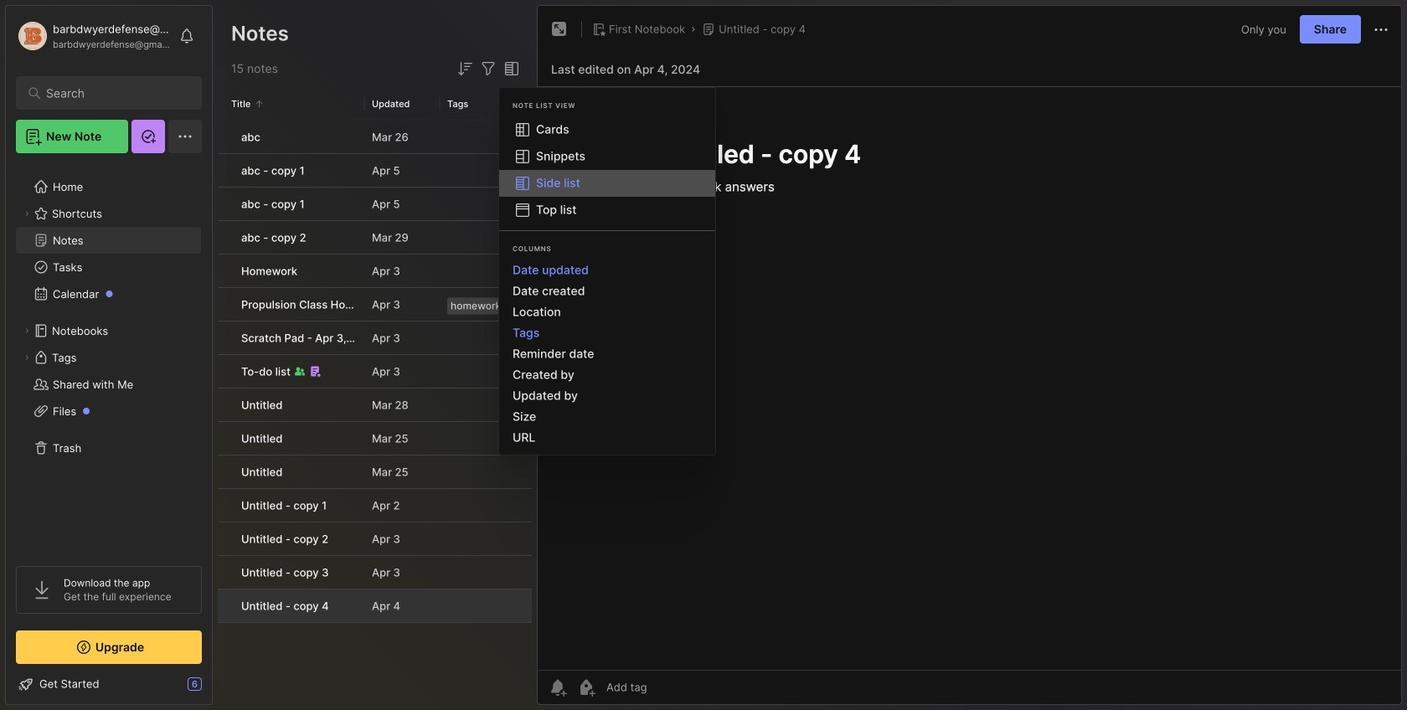 Task type: vqa. For each thing, say whether or not it's contained in the screenshot.
14th cell from the top
yes



Task type: locate. For each thing, give the bounding box(es) containing it.
7 cell from the top
[[218, 322, 231, 354]]

none search field inside main element
[[46, 83, 180, 103]]

Add tag field
[[605, 680, 731, 695]]

2 cell from the top
[[218, 154, 231, 187]]

tree inside main element
[[6, 163, 212, 551]]

8 cell from the top
[[218, 355, 231, 388]]

Add filters field
[[478, 59, 499, 79]]

15 cell from the top
[[218, 590, 231, 623]]

add a reminder image
[[548, 678, 568, 698]]

1 cell from the top
[[218, 121, 231, 153]]

1 dropdown list menu from the top
[[499, 116, 716, 224]]

More actions field
[[1372, 19, 1392, 40]]

1 vertical spatial dropdown list menu
[[499, 260, 716, 448]]

add tag image
[[576, 678, 597, 698]]

dropdown list menu
[[499, 116, 716, 224], [499, 260, 716, 448]]

13 cell from the top
[[218, 523, 231, 555]]

5 cell from the top
[[218, 255, 231, 287]]

Sort options field
[[455, 59, 475, 79]]

row group
[[218, 121, 532, 624]]

menu item
[[499, 170, 716, 197]]

None search field
[[46, 83, 180, 103]]

0 vertical spatial dropdown list menu
[[499, 116, 716, 224]]

cell
[[218, 121, 231, 153], [218, 154, 231, 187], [218, 188, 231, 220], [218, 221, 231, 254], [218, 255, 231, 287], [218, 288, 231, 321], [218, 322, 231, 354], [218, 355, 231, 388], [218, 389, 231, 421], [218, 422, 231, 455], [218, 456, 231, 488], [218, 489, 231, 522], [218, 523, 231, 555], [218, 556, 231, 589], [218, 590, 231, 623]]

Note Editor text field
[[538, 86, 1402, 670]]

tree
[[6, 163, 212, 551]]

Search text field
[[46, 85, 180, 101]]

View options field
[[499, 59, 522, 79]]

11 cell from the top
[[218, 456, 231, 488]]

expand tags image
[[22, 353, 32, 363]]

2 dropdown list menu from the top
[[499, 260, 716, 448]]

main element
[[0, 0, 218, 710]]

add filters image
[[478, 59, 499, 79]]

expand notebooks image
[[22, 326, 32, 336]]



Task type: describe. For each thing, give the bounding box(es) containing it.
9 cell from the top
[[218, 389, 231, 421]]

Help and Learning task checklist field
[[6, 671, 212, 698]]

6 cell from the top
[[218, 288, 231, 321]]

click to collapse image
[[212, 679, 224, 700]]

Account field
[[16, 19, 171, 53]]

more actions image
[[1372, 20, 1392, 40]]

3 cell from the top
[[218, 188, 231, 220]]

10 cell from the top
[[218, 422, 231, 455]]

12 cell from the top
[[218, 489, 231, 522]]

14 cell from the top
[[218, 556, 231, 589]]

note window element
[[537, 5, 1403, 710]]

expand note image
[[550, 19, 570, 39]]

4 cell from the top
[[218, 221, 231, 254]]



